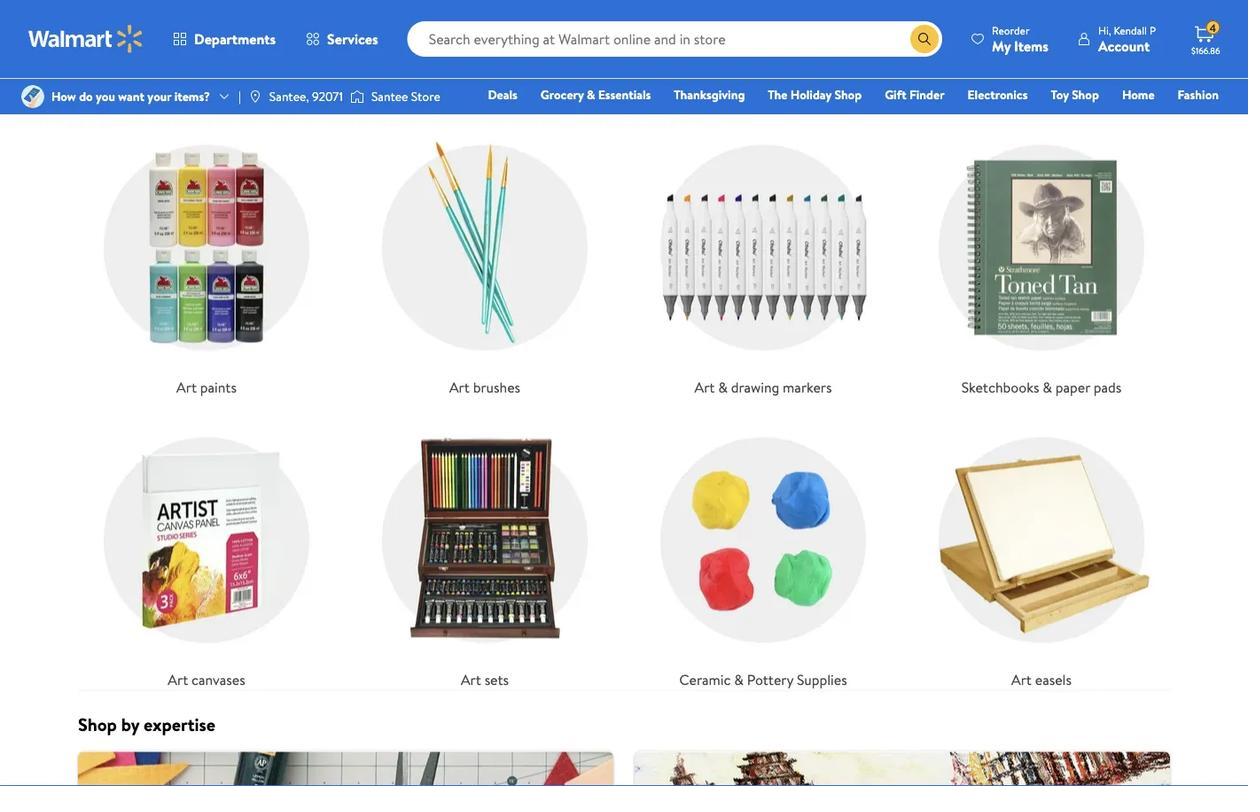 Task type: locate. For each thing, give the bounding box(es) containing it.
1-
[[996, 25, 1003, 40]]

day for 2-
[[641, 6, 657, 21]]

gift
[[885, 86, 907, 103]]

shop left expertise
[[78, 713, 117, 737]]

see less
[[1128, 87, 1171, 105]]

& left paper
[[1043, 377, 1053, 397]]

pads
[[1094, 377, 1122, 397]]

departments button
[[158, 18, 291, 60]]

2 product group from the left
[[446, 0, 603, 54]]

& for ceramic
[[735, 670, 744, 690]]

day for 1-
[[1003, 25, 1019, 40]]

product group up shop by category
[[82, 0, 239, 54]]

canvases
[[192, 670, 245, 690]]

services button
[[291, 18, 393, 60]]

 image for santee store
[[350, 88, 364, 106]]

art canvases
[[168, 670, 245, 690]]

do
[[79, 88, 93, 105]]

shop right holiday
[[835, 86, 862, 103]]

art for art canvases
[[168, 670, 188, 690]]

& left pottery
[[735, 670, 744, 690]]

santee
[[372, 88, 408, 105]]

 image
[[21, 85, 44, 108]]

fashion link
[[1170, 85, 1227, 104]]

registry link
[[1007, 110, 1068, 129]]

registry
[[1015, 111, 1060, 128]]

& left drawing at right
[[719, 377, 728, 397]]

 image right 92071
[[350, 88, 364, 106]]

holiday
[[791, 86, 832, 103]]

 image
[[350, 88, 364, 106], [248, 90, 262, 104]]

ceramic & pottery supplies link
[[635, 412, 892, 690]]

1 product group from the left
[[82, 0, 239, 54]]

my
[[992, 36, 1011, 55]]

shop by category
[[78, 82, 212, 106]]

art left sets
[[461, 670, 481, 690]]

art paints
[[177, 377, 237, 397]]

art left drawing at right
[[695, 377, 715, 397]]

2 by from the top
[[121, 713, 139, 737]]

account
[[1099, 36, 1150, 55]]

2-
[[631, 6, 641, 21]]

hi, kendall p account
[[1099, 23, 1156, 55]]

1 vertical spatial shipping
[[1021, 25, 1060, 40]]

your
[[148, 88, 171, 105]]

1 horizontal spatial shipping
[[1021, 25, 1060, 40]]

art left easels
[[1012, 670, 1032, 690]]

& for sketchbooks
[[1043, 377, 1053, 397]]

art for art paints
[[177, 377, 197, 397]]

1 by from the top
[[121, 82, 139, 106]]

0 vertical spatial by
[[121, 82, 139, 106]]

list item
[[67, 752, 624, 787], [624, 752, 1181, 787]]

toy
[[1051, 86, 1069, 103]]

0 vertical spatial day
[[641, 6, 657, 21]]

hi,
[[1099, 23, 1112, 38]]

1 vertical spatial by
[[121, 713, 139, 737]]

fashion
[[1178, 86, 1219, 103]]

items?
[[174, 88, 210, 105]]

walmart image
[[28, 25, 144, 53]]

by left expertise
[[121, 713, 139, 737]]

category
[[144, 82, 212, 106]]

art left paints
[[177, 377, 197, 397]]

0 horizontal spatial  image
[[248, 90, 262, 104]]

list
[[67, 105, 1181, 690], [67, 752, 1181, 787]]

shipping for 1-day shipping
[[1021, 25, 1060, 40]]

paints
[[200, 377, 237, 397]]

product group
[[82, 0, 239, 54], [446, 0, 603, 54], [810, 0, 967, 54]]

92071
[[312, 88, 343, 105]]

search icon image
[[918, 32, 932, 46]]

Walmart Site-Wide search field
[[408, 21, 943, 57]]

art left canvases
[[168, 670, 188, 690]]

paper
[[1056, 377, 1091, 397]]

shop right toy
[[1072, 86, 1100, 103]]

shop by expertise
[[78, 713, 216, 737]]

art easels
[[1012, 670, 1072, 690]]

& right grocery
[[587, 86, 595, 103]]

pottery
[[747, 670, 794, 690]]

essentials
[[598, 86, 651, 103]]

1 vertical spatial day
[[1003, 25, 1019, 40]]

0 horizontal spatial shipping
[[659, 6, 697, 21]]

art paints link
[[78, 119, 335, 398]]

0 vertical spatial list
[[67, 105, 1181, 690]]

0 vertical spatial shipping
[[659, 6, 697, 21]]

sketchbooks
[[962, 377, 1040, 397]]

shipping
[[659, 6, 697, 21], [1021, 25, 1060, 40]]

gift finder
[[885, 86, 945, 103]]

shipping right my
[[1021, 25, 1060, 40]]

 image right '|'
[[248, 90, 262, 104]]

brushes
[[473, 377, 521, 397]]

by right you
[[121, 82, 139, 106]]

supplies
[[797, 670, 848, 690]]

art inside "link"
[[177, 377, 197, 397]]

art canvases link
[[78, 412, 335, 690]]

1 horizontal spatial  image
[[350, 88, 364, 106]]

reorder my items
[[992, 23, 1049, 55]]

1 list from the top
[[67, 105, 1181, 690]]

0 horizontal spatial product group
[[82, 0, 239, 54]]

electronics link
[[960, 85, 1036, 104]]

&
[[587, 86, 595, 103], [719, 377, 728, 397], [1043, 377, 1053, 397], [735, 670, 744, 690]]

delivery
[[309, 28, 347, 44]]

ceramic & pottery supplies
[[680, 670, 848, 690]]

shipping up walmart site-wide search field
[[659, 6, 697, 21]]

Search search field
[[408, 21, 943, 57]]

shop
[[78, 82, 117, 106], [835, 86, 862, 103], [1072, 86, 1100, 103], [78, 713, 117, 737]]

by
[[121, 82, 139, 106], [121, 713, 139, 737]]

1 vertical spatial list
[[67, 752, 1181, 787]]

electronics
[[968, 86, 1028, 103]]

home link
[[1115, 85, 1163, 104]]

product group up deals
[[446, 0, 603, 54]]

& for art
[[719, 377, 728, 397]]

|
[[239, 88, 241, 105]]

2 horizontal spatial product group
[[810, 0, 967, 54]]

sketchbooks & paper pads
[[962, 377, 1122, 397]]

0 horizontal spatial day
[[641, 6, 657, 21]]

the holiday shop link
[[760, 85, 870, 104]]

1 horizontal spatial day
[[1003, 25, 1019, 40]]

art left brushes
[[450, 377, 470, 397]]

2 list item from the left
[[624, 752, 1181, 787]]

shop right how in the left top of the page
[[78, 82, 117, 106]]

you
[[96, 88, 115, 105]]

markers
[[783, 377, 832, 397]]

1 horizontal spatial product group
[[446, 0, 603, 54]]

day
[[641, 6, 657, 21], [1003, 25, 1019, 40]]

product group up gift
[[810, 0, 967, 54]]

home
[[1123, 86, 1155, 103]]

toy shop link
[[1043, 85, 1108, 104]]

art sets link
[[357, 412, 614, 690]]

thanksgiving link
[[666, 85, 753, 104]]

walmart+
[[1166, 111, 1219, 128]]



Task type: vqa. For each thing, say whether or not it's contained in the screenshot.
Walmart image
yes



Task type: describe. For each thing, give the bounding box(es) containing it.
art brushes link
[[357, 119, 614, 398]]

pickup
[[267, 28, 298, 44]]

deals link
[[480, 85, 526, 104]]

art easels link
[[913, 412, 1171, 690]]

3 product group from the left
[[810, 0, 967, 54]]

list containing art paints
[[67, 105, 1181, 690]]

art & drawing markers link
[[635, 119, 892, 398]]

grocery & essentials
[[541, 86, 651, 103]]

services
[[327, 29, 378, 49]]

ceramic
[[680, 670, 731, 690]]

see
[[1128, 87, 1148, 105]]

2-day shipping
[[631, 6, 697, 21]]

 image for santee, 92071
[[248, 90, 262, 104]]

4
[[1210, 20, 1217, 35]]

sketchbooks & paper pads link
[[913, 119, 1171, 398]]

art & drawing markers
[[695, 377, 832, 397]]

departments
[[194, 29, 276, 49]]

the holiday shop
[[768, 86, 862, 103]]

thanksgiving
[[674, 86, 745, 103]]

reorder
[[992, 23, 1030, 38]]

grocery & essentials link
[[533, 85, 659, 104]]

grocery
[[541, 86, 584, 103]]

art for art & drawing markers
[[695, 377, 715, 397]]

santee store
[[372, 88, 441, 105]]

deals
[[488, 86, 518, 103]]

finder
[[910, 86, 945, 103]]

how do you want your items?
[[51, 88, 210, 105]]

santee, 92071
[[269, 88, 343, 105]]

art for art easels
[[1012, 670, 1032, 690]]

& for grocery
[[587, 86, 595, 103]]

kendall
[[1114, 23, 1148, 38]]

less
[[1151, 87, 1171, 105]]

2 list from the top
[[67, 752, 1181, 787]]

1-day shipping
[[996, 25, 1060, 40]]

walmart+ link
[[1158, 110, 1227, 129]]

shipping for 2-day shipping
[[659, 6, 697, 21]]

store
[[411, 88, 441, 105]]

art brushes
[[450, 377, 521, 397]]

fashion registry
[[1015, 86, 1219, 128]]

how
[[51, 88, 76, 105]]

$166.86
[[1192, 44, 1221, 56]]

one
[[1083, 111, 1110, 128]]

one debit link
[[1075, 110, 1151, 129]]

art for art sets
[[461, 670, 481, 690]]

art for art brushes
[[450, 377, 470, 397]]

gift finder link
[[877, 85, 953, 104]]

one debit
[[1083, 111, 1143, 128]]

p
[[1150, 23, 1156, 38]]

by for expertise
[[121, 713, 139, 737]]

art sets
[[461, 670, 509, 690]]

see less button
[[1128, 87, 1171, 105]]

sets
[[485, 670, 509, 690]]

by for category
[[121, 82, 139, 106]]

1 list item from the left
[[67, 752, 624, 787]]

drawing
[[731, 377, 780, 397]]

want
[[118, 88, 145, 105]]

santee,
[[269, 88, 309, 105]]

debit
[[1113, 111, 1143, 128]]

items
[[1015, 36, 1049, 55]]

the
[[768, 86, 788, 103]]

expertise
[[144, 713, 216, 737]]

easels
[[1036, 670, 1072, 690]]



